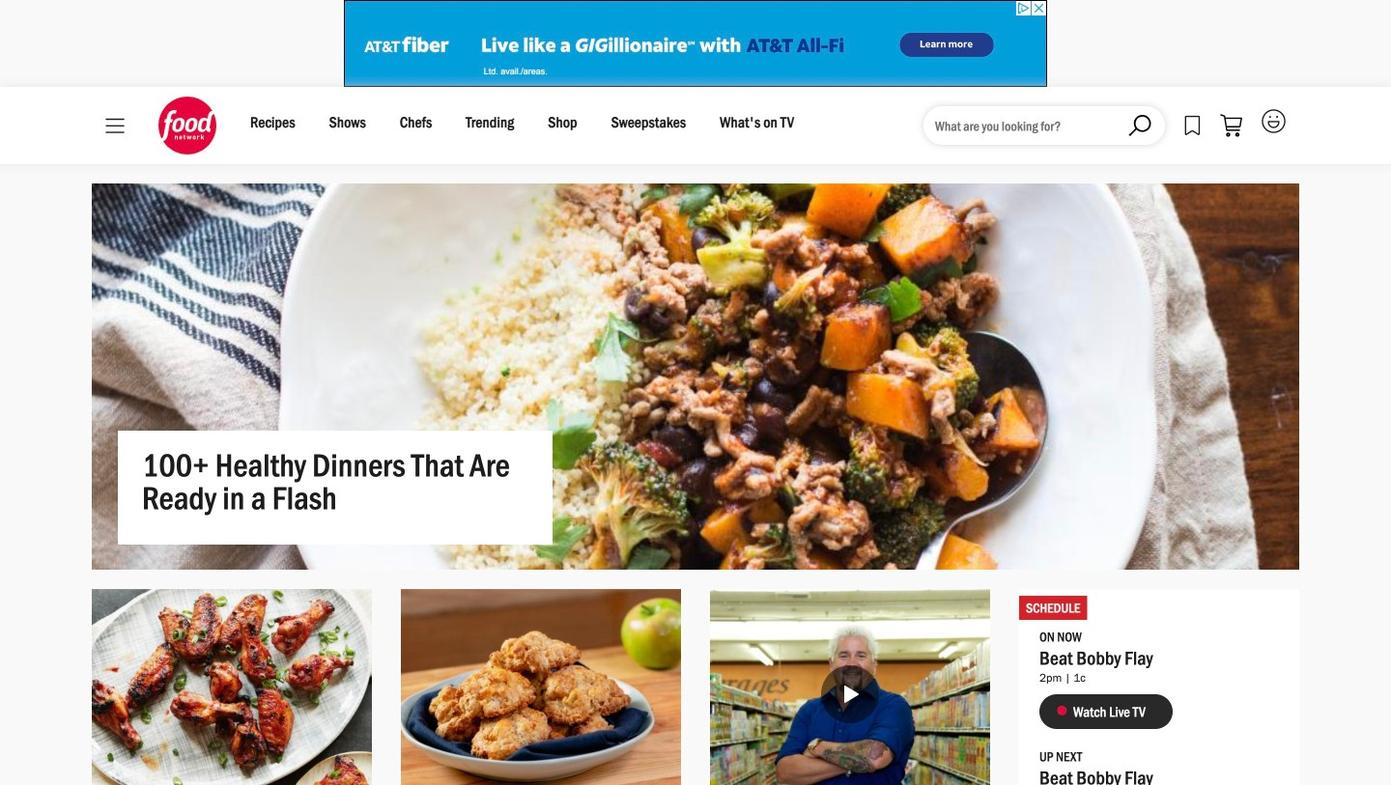 Task type: describe. For each thing, give the bounding box(es) containing it.
advertisement element
[[344, 0, 1047, 87]]

user profile menu image
[[1262, 109, 1286, 134]]

play video image
[[821, 666, 879, 724]]

submit site search image
[[1129, 115, 1151, 137]]

35 ways to make winning wings for game day image
[[92, 589, 372, 786]]

go to home page image
[[158, 97, 216, 155]]

site search input text field
[[924, 106, 1165, 145]]

saves image
[[1185, 115, 1201, 136]]

scone recipes for a better make-ahead breakfast image
[[401, 589, 681, 786]]



Task type: vqa. For each thing, say whether or not it's contained in the screenshot.
The Games from A-Z image
no



Task type: locate. For each thing, give the bounding box(es) containing it.
list item
[[1019, 589, 1300, 786]]

behind the scenes: guy grills for the crew image
[[710, 589, 990, 786]]

shopping list image
[[1220, 114, 1243, 137]]

main menu image
[[105, 118, 125, 133]]

100+ healthy dinners that are ready in a flash image
[[92, 37, 1300, 717]]



